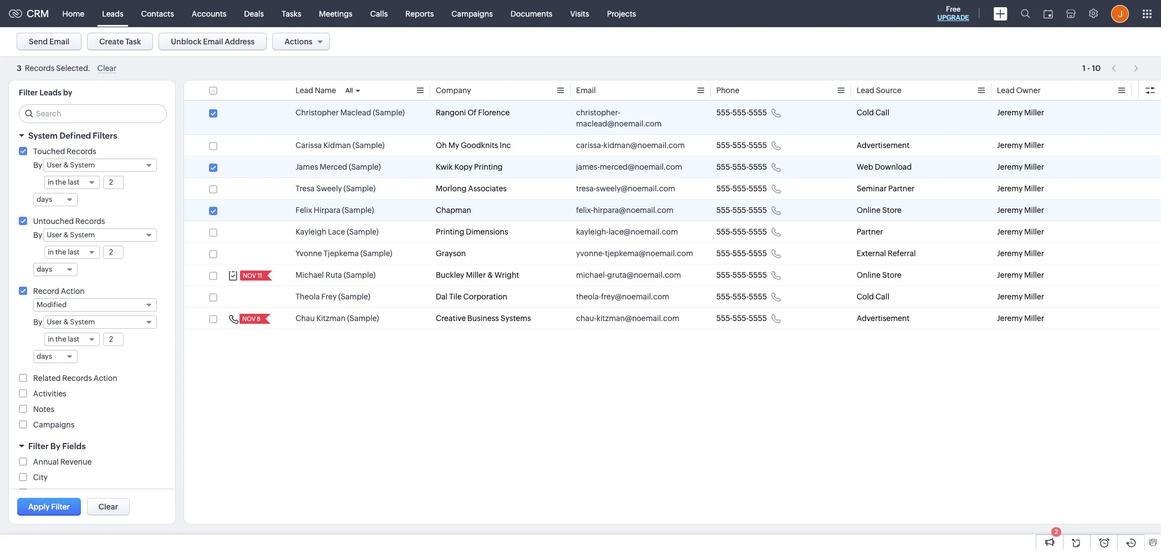Task type: locate. For each thing, give the bounding box(es) containing it.
online down the external
[[857, 271, 881, 279]]

jeremy for yvonne-tjepkema@noemail.com
[[997, 249, 1023, 258]]

rangoni of florence
[[436, 108, 510, 117]]

create menu element
[[987, 0, 1014, 27]]

1 vertical spatial filter
[[28, 441, 49, 451]]

jeremy for felix-hirpara@noemail.com
[[997, 206, 1023, 215]]

1 cold call from the top
[[857, 108, 889, 117]]

call down external referral
[[876, 292, 889, 301]]

0 vertical spatial in the last field
[[44, 176, 100, 189]]

7 555-555-5555 from the top
[[716, 249, 767, 258]]

0 vertical spatial campaigns
[[452, 9, 493, 18]]

external
[[857, 249, 886, 258]]

days up related
[[37, 352, 52, 360]]

in
[[48, 178, 54, 186], [48, 248, 54, 256], [48, 335, 54, 343]]

leads up create task
[[102, 9, 123, 18]]

0 vertical spatial user
[[47, 161, 62, 169]]

0 horizontal spatial actions
[[285, 37, 312, 46]]

buckley miller & wright
[[436, 271, 519, 279]]

1 vertical spatial campaigns
[[33, 420, 75, 429]]

1 call from the top
[[876, 108, 889, 117]]

(sample) inside 'link'
[[338, 292, 370, 301]]

1 horizontal spatial campaigns
[[452, 9, 493, 18]]

2 create from the left
[[1003, 37, 1027, 46]]

miller for felix-hirpara@noemail.com
[[1024, 206, 1044, 215]]

online for felix-hirpara@noemail.com
[[857, 206, 881, 215]]

1 vertical spatial user & system field
[[43, 228, 157, 242]]

& down touched records
[[63, 161, 69, 169]]

1 vertical spatial printing
[[436, 227, 464, 236]]

lead for lead name
[[296, 86, 313, 95]]

records right untouched
[[75, 217, 105, 226]]

0 vertical spatial call
[[876, 108, 889, 117]]

(sample) for tresa sweely (sample)
[[344, 184, 376, 193]]

2 vertical spatial days
[[37, 352, 52, 360]]

User & System field
[[43, 159, 157, 172], [43, 228, 157, 242], [43, 316, 157, 329]]

the down touched records
[[55, 178, 66, 186]]

3 user & system from the top
[[47, 318, 95, 326]]

chau
[[296, 314, 315, 323]]

chau-kitzman@noemail.com link
[[576, 313, 679, 324]]

store down seminar partner at the right top of the page
[[882, 206, 902, 215]]

jeremy for chau-kitzman@noemail.com
[[997, 314, 1023, 323]]

2 in the last field from the top
[[44, 246, 100, 259]]

1 the from the top
[[55, 178, 66, 186]]

kopy
[[454, 162, 473, 171]]

in down modified
[[48, 335, 54, 343]]

chapman
[[436, 206, 471, 215]]

lead owner
[[997, 86, 1041, 95]]

2 vertical spatial last
[[68, 335, 79, 343]]

2 horizontal spatial email
[[576, 86, 596, 95]]

profile element
[[1105, 0, 1136, 27]]

1 horizontal spatial action
[[94, 374, 117, 383]]

system inside "dropdown button"
[[28, 131, 58, 140]]

record
[[33, 287, 59, 296]]

michael-gruta@noemail.com link
[[576, 270, 681, 281]]

2 actions from the left
[[1099, 37, 1126, 46]]

1 vertical spatial cold
[[857, 292, 874, 301]]

5555 for carissa-kidman@noemail.com
[[749, 141, 767, 150]]

in the last field down touched records
[[44, 176, 100, 189]]

lead
[[1028, 37, 1046, 46], [296, 86, 313, 95], [857, 86, 874, 95], [997, 86, 1015, 95]]

2 jeremy from the top
[[997, 141, 1023, 150]]

0 vertical spatial last
[[68, 178, 79, 186]]

cold for theola-frey@noemail.com
[[857, 292, 874, 301]]

christopher maclead (sample) link
[[296, 107, 405, 118]]

user & system down touched records
[[47, 161, 95, 169]]

10 for second navigation from the top of the page
[[1092, 64, 1101, 73]]

(sample) for kayleigh lace (sample)
[[347, 227, 379, 236]]

(sample) for yvonne tjepkema (sample)
[[360, 249, 392, 258]]

0 vertical spatial clear
[[97, 64, 116, 73]]

kayleigh
[[296, 227, 326, 236]]

10 jeremy from the top
[[997, 314, 1023, 323]]

michael
[[296, 271, 324, 279]]

2 555-555-5555 from the top
[[716, 141, 767, 150]]

nov left 8
[[242, 316, 256, 322]]

in the last down touched records
[[48, 178, 79, 186]]

accounts
[[192, 9, 226, 18]]

10 555-555-5555 from the top
[[716, 314, 767, 323]]

0 horizontal spatial printing
[[436, 227, 464, 236]]

campaigns right reports "link"
[[452, 9, 493, 18]]

9 555-555-5555 from the top
[[716, 292, 767, 301]]

1 store from the top
[[882, 206, 902, 215]]

2 vertical spatial the
[[55, 335, 66, 343]]

miller for michael-gruta@noemail.com
[[1024, 271, 1044, 279]]

associates
[[468, 184, 507, 193]]

kayleigh-lace@noemail.com
[[576, 227, 678, 236]]

2 vertical spatial in the last field
[[44, 333, 100, 346]]

last down untouched records
[[68, 248, 79, 256]]

(sample) inside "link"
[[347, 227, 379, 236]]

1 vertical spatial days
[[37, 265, 52, 273]]

profile image
[[1111, 5, 1129, 22]]

christopher-
[[576, 108, 620, 117]]

clear
[[97, 64, 116, 73], [99, 502, 118, 511]]

kayleigh-lace@noemail.com link
[[576, 226, 678, 237]]

michael ruta (sample)
[[296, 271, 376, 279]]

2 vertical spatial in
[[48, 335, 54, 343]]

1 user from the top
[[47, 161, 62, 169]]

555-555-5555 for michael-gruta@noemail.com
[[716, 271, 767, 279]]

0 vertical spatial records
[[67, 147, 96, 156]]

cold call
[[857, 108, 889, 117], [857, 292, 889, 301]]

5555
[[749, 108, 767, 117], [749, 141, 767, 150], [749, 162, 767, 171], [749, 184, 767, 193], [749, 206, 767, 215], [749, 227, 767, 236], [749, 249, 767, 258], [749, 271, 767, 279], [749, 292, 767, 301], [749, 314, 767, 323]]

in the last field down untouched records
[[44, 246, 100, 259]]

1 online from the top
[[857, 206, 881, 215]]

0 vertical spatial user & system field
[[43, 159, 157, 172]]

2 advertisement from the top
[[857, 314, 910, 323]]

the down untouched
[[55, 248, 66, 256]]

0 vertical spatial store
[[882, 206, 902, 215]]

tresa
[[296, 184, 315, 193]]

by down touched at the left top of the page
[[33, 161, 42, 170]]

cold down 'lead source'
[[857, 108, 874, 117]]

6 555-555-5555 from the top
[[716, 227, 767, 236]]

2 days field from the top
[[33, 263, 78, 276]]

None text field
[[104, 176, 123, 189], [104, 333, 123, 345], [104, 176, 123, 189], [104, 333, 123, 345]]

system down touched records
[[70, 161, 95, 169]]

1 in the last field from the top
[[44, 176, 100, 189]]

10 5555 from the top
[[749, 314, 767, 323]]

email left address
[[203, 37, 223, 46]]

lead down calendar "image"
[[1028, 37, 1046, 46]]

(sample) up kayleigh lace (sample)
[[342, 206, 374, 215]]

4 5555 from the top
[[749, 184, 767, 193]]

2 10 from the top
[[1092, 64, 1101, 73]]

1 1 - 10 from the top
[[1082, 63, 1101, 72]]

5 5555 from the top
[[749, 206, 767, 215]]

0 vertical spatial in the last
[[48, 178, 79, 186]]

create
[[99, 37, 124, 46], [1003, 37, 1027, 46]]

annual revenue
[[33, 457, 92, 466]]

email right 'send'
[[49, 37, 70, 46]]

3 days from the top
[[37, 352, 52, 360]]

lead left owner in the right of the page
[[997, 86, 1015, 95]]

1 vertical spatial user & system
[[47, 231, 95, 239]]

555-555-5555
[[716, 108, 767, 117], [716, 141, 767, 150], [716, 162, 767, 171], [716, 184, 767, 193], [716, 206, 767, 215], [716, 227, 767, 236], [716, 249, 767, 258], [716, 271, 767, 279], [716, 292, 767, 301], [716, 314, 767, 323]]

1 vertical spatial leads
[[39, 88, 61, 97]]

creative
[[436, 314, 466, 323]]

(sample) right ruta
[[344, 271, 376, 279]]

(sample) right tjepkema
[[360, 249, 392, 258]]

search element
[[1014, 0, 1037, 27]]

user & system field down "filters"
[[43, 159, 157, 172]]

cold call for theola-frey@noemail.com
[[857, 292, 889, 301]]

2 online from the top
[[857, 271, 881, 279]]

jeremy miller for james-merced@noemail.com
[[997, 162, 1044, 171]]

lead inside button
[[1028, 37, 1046, 46]]

download
[[875, 162, 912, 171]]

2 vertical spatial days field
[[33, 350, 78, 363]]

555-
[[716, 108, 733, 117], [733, 108, 749, 117], [716, 141, 733, 150], [733, 141, 749, 150], [716, 162, 733, 171], [733, 162, 749, 171], [716, 184, 733, 193], [733, 184, 749, 193], [716, 206, 733, 215], [733, 206, 749, 215], [716, 227, 733, 236], [733, 227, 749, 236], [716, 249, 733, 258], [733, 249, 749, 258], [716, 271, 733, 279], [733, 271, 749, 279], [716, 292, 733, 301], [733, 292, 749, 301], [716, 314, 733, 323], [733, 314, 749, 323]]

jeremy miller for chau-kitzman@noemail.com
[[997, 314, 1044, 323]]

in the last field
[[44, 176, 100, 189], [44, 246, 100, 259], [44, 333, 100, 346]]

0 horizontal spatial company
[[33, 489, 68, 497]]

0 horizontal spatial create
[[99, 37, 124, 46]]

7 jeremy miller from the top
[[997, 249, 1044, 258]]

1 for second navigation from the top of the page
[[1082, 64, 1086, 73]]

call down 'lead source'
[[876, 108, 889, 117]]

by
[[33, 161, 42, 170], [33, 231, 42, 240], [33, 318, 42, 327], [50, 441, 60, 451]]

online
[[857, 206, 881, 215], [857, 271, 881, 279]]

user & system field for untouched records
[[43, 228, 157, 242]]

in the last
[[48, 178, 79, 186], [48, 248, 79, 256], [48, 335, 79, 343]]

1 vertical spatial days field
[[33, 263, 78, 276]]

7 5555 from the top
[[749, 249, 767, 258]]

navigation
[[1106, 60, 1145, 76], [1106, 60, 1145, 77]]

7 jeremy from the top
[[997, 249, 1023, 258]]

last down touched records
[[68, 178, 79, 186]]

filter down 3
[[19, 88, 38, 97]]

2 online store from the top
[[857, 271, 902, 279]]

in the last for untouched
[[48, 248, 79, 256]]

lead left name
[[296, 86, 313, 95]]

theola
[[296, 292, 320, 301]]

& down modified
[[63, 318, 69, 326]]

0 horizontal spatial email
[[49, 37, 70, 46]]

by down untouched
[[33, 231, 42, 240]]

8 5555 from the top
[[749, 271, 767, 279]]

2 vertical spatial user
[[47, 318, 62, 326]]

1 navigation from the top
[[1106, 60, 1145, 76]]

(sample) right lace on the left of the page
[[347, 227, 379, 236]]

days field up related
[[33, 350, 78, 363]]

1 vertical spatial user
[[47, 231, 62, 239]]

3 user & system field from the top
[[43, 316, 157, 329]]

by up annual revenue
[[50, 441, 60, 451]]

3 5555 from the top
[[749, 162, 767, 171]]

partner
[[888, 184, 915, 193], [857, 227, 883, 236]]

user & system field for touched records
[[43, 159, 157, 172]]

2 user from the top
[[47, 231, 62, 239]]

0 vertical spatial company
[[436, 86, 471, 95]]

chau-
[[576, 314, 597, 323]]

2 1 from the top
[[1082, 64, 1086, 73]]

10 for second navigation from the bottom
[[1092, 63, 1101, 72]]

days field up record action
[[33, 263, 78, 276]]

2 cold from the top
[[857, 292, 874, 301]]

the down modified
[[55, 335, 66, 343]]

2 call from the top
[[876, 292, 889, 301]]

james merced (sample)
[[296, 162, 381, 171]]

theola-frey@noemail.com link
[[576, 291, 669, 302]]

system up touched at the left top of the page
[[28, 131, 58, 140]]

row group
[[184, 102, 1161, 329]]

0 vertical spatial advertisement
[[857, 141, 910, 150]]

0 vertical spatial cold
[[857, 108, 874, 117]]

1 in from the top
[[48, 178, 54, 186]]

1 actions from the left
[[285, 37, 312, 46]]

555-555-5555 for james-merced@noemail.com
[[716, 162, 767, 171]]

555-555-5555 for carissa-kidman@noemail.com
[[716, 141, 767, 150]]

morlong
[[436, 184, 467, 193]]

company up apply filter button
[[33, 489, 68, 497]]

jeremy for christopher- maclead@noemail.com
[[997, 108, 1023, 117]]

cold call for christopher- maclead@noemail.com
[[857, 108, 889, 117]]

online store for gruta@noemail.com
[[857, 271, 902, 279]]

(sample) for chau kitzman (sample)
[[347, 314, 379, 323]]

call for theola-frey@noemail.com
[[876, 292, 889, 301]]

cold call down the external
[[857, 292, 889, 301]]

actions down "profile" element
[[1099, 37, 1126, 46]]

5 jeremy miller from the top
[[997, 206, 1044, 215]]

1 vertical spatial nov
[[242, 316, 256, 322]]

1 user & system from the top
[[47, 161, 95, 169]]

maclead
[[340, 108, 371, 117]]

1 - 10
[[1082, 63, 1101, 72], [1082, 64, 1101, 73]]

(sample) right merced
[[349, 162, 381, 171]]

5555 for michael-gruta@noemail.com
[[749, 271, 767, 279]]

3 in from the top
[[48, 335, 54, 343]]

5 555-555-5555 from the top
[[716, 206, 767, 215]]

4 jeremy from the top
[[997, 184, 1023, 193]]

yvonne-
[[576, 249, 605, 258]]

1 horizontal spatial company
[[436, 86, 471, 95]]

printing up "associates"
[[474, 162, 503, 171]]

user down touched at the left top of the page
[[47, 161, 62, 169]]

0 vertical spatial leads
[[102, 9, 123, 18]]

1 horizontal spatial create
[[1003, 37, 1027, 46]]

2 vertical spatial user & system field
[[43, 316, 157, 329]]

web
[[857, 162, 873, 171]]

oh
[[436, 141, 447, 150]]

6 jeremy miller from the top
[[997, 227, 1044, 236]]

1 vertical spatial records
[[75, 217, 105, 226]]

miller for carissa-kidman@noemail.com
[[1024, 141, 1044, 150]]

0 vertical spatial partner
[[888, 184, 915, 193]]

1 last from the top
[[68, 178, 79, 186]]

user down untouched
[[47, 231, 62, 239]]

0 vertical spatial days field
[[33, 193, 78, 206]]

miller for chau-kitzman@noemail.com
[[1024, 314, 1044, 323]]

1 horizontal spatial actions
[[1099, 37, 1126, 46]]

tile
[[449, 292, 462, 301]]

row group containing christopher maclead (sample)
[[184, 102, 1161, 329]]

filter inside dropdown button
[[28, 441, 49, 451]]

online for michael-gruta@noemail.com
[[857, 271, 881, 279]]

1 vertical spatial call
[[876, 292, 889, 301]]

in the last down modified
[[48, 335, 79, 343]]

nov for michael
[[243, 272, 256, 279]]

0 vertical spatial user & system
[[47, 161, 95, 169]]

days up record
[[37, 265, 52, 273]]

user for touched
[[47, 161, 62, 169]]

jeremy for james-merced@noemail.com
[[997, 162, 1023, 171]]

1 cold from the top
[[857, 108, 874, 117]]

1 1 from the top
[[1082, 63, 1086, 72]]

0 vertical spatial cold call
[[857, 108, 889, 117]]

printing up grayson
[[436, 227, 464, 236]]

filter right apply
[[51, 502, 70, 511]]

555-555-5555 for kayleigh-lace@noemail.com
[[716, 227, 767, 236]]

contacts
[[141, 9, 174, 18]]

yvonne
[[296, 249, 322, 258]]

1 vertical spatial store
[[882, 271, 902, 279]]

system defined filters
[[28, 131, 117, 140]]

1 jeremy from the top
[[997, 108, 1023, 117]]

user & system field down untouched records
[[43, 228, 157, 242]]

1 vertical spatial in
[[48, 248, 54, 256]]

1 horizontal spatial partner
[[888, 184, 915, 193]]

days up untouched
[[37, 195, 52, 204]]

records down defined
[[67, 147, 96, 156]]

0 vertical spatial days
[[37, 195, 52, 204]]

in the last field up related records action
[[44, 333, 100, 346]]

user & system down modified
[[47, 318, 95, 326]]

0 vertical spatial online
[[857, 206, 881, 215]]

owner
[[1016, 86, 1041, 95]]

1 vertical spatial cold call
[[857, 292, 889, 301]]

in the last down untouched records
[[48, 248, 79, 256]]

8 jeremy miller from the top
[[997, 271, 1044, 279]]

in the last field for touched
[[44, 176, 100, 189]]

3
[[17, 64, 22, 73]]

touched records
[[33, 147, 96, 156]]

(sample) right kitzman
[[347, 314, 379, 323]]

partner up the external
[[857, 227, 883, 236]]

3 jeremy from the top
[[997, 162, 1023, 171]]

records right related
[[62, 374, 92, 383]]

2 store from the top
[[882, 271, 902, 279]]

days for untouched records
[[37, 265, 52, 273]]

0 vertical spatial nov
[[243, 272, 256, 279]]

email for send
[[49, 37, 70, 46]]

lead for lead source
[[857, 86, 874, 95]]

1 user & system field from the top
[[43, 159, 157, 172]]

10 jeremy miller from the top
[[997, 314, 1044, 323]]

2 vertical spatial records
[[62, 374, 92, 383]]

merced
[[320, 162, 347, 171]]

5555 for james-merced@noemail.com
[[749, 162, 767, 171]]

1 days from the top
[[37, 195, 52, 204]]

1 vertical spatial in the last
[[48, 248, 79, 256]]

None text field
[[104, 246, 123, 258]]

carissa-kidman@noemail.com link
[[576, 140, 685, 151]]

2 user & system field from the top
[[43, 228, 157, 242]]

2 last from the top
[[68, 248, 79, 256]]

2 navigation from the top
[[1106, 60, 1145, 77]]

2 user & system from the top
[[47, 231, 95, 239]]

0 vertical spatial filter
[[19, 88, 38, 97]]

9 jeremy miller from the top
[[997, 292, 1044, 301]]

email up the christopher-
[[576, 86, 596, 95]]

last for touched
[[68, 178, 79, 186]]

1 - from the top
[[1087, 63, 1090, 72]]

9 5555 from the top
[[749, 292, 767, 301]]

cold call down 'lead source'
[[857, 108, 889, 117]]

in down touched at the left top of the page
[[48, 178, 54, 186]]

6 jeremy from the top
[[997, 227, 1023, 236]]

tresa sweely (sample) link
[[296, 183, 376, 194]]

store down external referral
[[882, 271, 902, 279]]

leads left by at left
[[39, 88, 61, 97]]

4 555-555-5555 from the top
[[716, 184, 767, 193]]

days field
[[33, 193, 78, 206], [33, 263, 78, 276], [33, 350, 78, 363]]

in for untouched
[[48, 248, 54, 256]]

user & system field down modified field
[[43, 316, 157, 329]]

seminar partner
[[857, 184, 915, 193]]

1 for second navigation from the bottom
[[1082, 63, 1086, 72]]

meetings
[[319, 9, 353, 18]]

1 advertisement from the top
[[857, 141, 910, 150]]

records for touched
[[67, 147, 96, 156]]

1 10 from the top
[[1092, 63, 1101, 72]]

user down modified
[[47, 318, 62, 326]]

partner down download
[[888, 184, 915, 193]]

(sample) down james merced (sample)
[[344, 184, 376, 193]]

3 in the last field from the top
[[44, 333, 100, 346]]

9 jeremy from the top
[[997, 292, 1023, 301]]

4 jeremy miller from the top
[[997, 184, 1044, 193]]

company up rangoni
[[436, 86, 471, 95]]

kayleigh lace (sample)
[[296, 227, 379, 236]]

carissa kidman (sample) link
[[296, 140, 385, 151]]

jeremy miller for theola-frey@noemail.com
[[997, 292, 1044, 301]]

theola-frey@noemail.com
[[576, 292, 669, 301]]

2 cold call from the top
[[857, 292, 889, 301]]

user & system down untouched records
[[47, 231, 95, 239]]

records
[[25, 64, 54, 73]]

call
[[876, 108, 889, 117], [876, 292, 889, 301]]

1 vertical spatial advertisement
[[857, 314, 910, 323]]

6 5555 from the top
[[749, 227, 767, 236]]

deals link
[[235, 0, 273, 27]]

create left task on the left of the page
[[99, 37, 124, 46]]

1 vertical spatial online store
[[857, 271, 902, 279]]

lead left source
[[857, 86, 874, 95]]

all
[[345, 87, 353, 94]]

(sample) for theola frey (sample)
[[338, 292, 370, 301]]

1 vertical spatial in the last field
[[44, 246, 100, 259]]

2 in the last from the top
[[48, 248, 79, 256]]

1 horizontal spatial printing
[[474, 162, 503, 171]]

&
[[63, 161, 69, 169], [63, 231, 69, 239], [487, 271, 493, 279], [63, 318, 69, 326]]

8 555-555-5555 from the top
[[716, 271, 767, 279]]

1 555-555-5555 from the top
[[716, 108, 767, 117]]

1 vertical spatial last
[[68, 248, 79, 256]]

1 in the last from the top
[[48, 178, 79, 186]]

1 create from the left
[[99, 37, 124, 46]]

2 days from the top
[[37, 265, 52, 273]]

days field up untouched
[[33, 193, 78, 206]]

store for felix-hirpara@noemail.com
[[882, 206, 902, 215]]

visits
[[570, 9, 589, 18]]

2 1 - 10 from the top
[[1082, 64, 1101, 73]]

1 online store from the top
[[857, 206, 902, 215]]

1 vertical spatial online
[[857, 271, 881, 279]]

2 vertical spatial filter
[[51, 502, 70, 511]]

0 vertical spatial in
[[48, 178, 54, 186]]

create down search image
[[1003, 37, 1027, 46]]

miller for theola-frey@noemail.com
[[1024, 292, 1044, 301]]

8 jeremy from the top
[[997, 271, 1023, 279]]

projects link
[[598, 0, 645, 27]]

555-555-5555 for chau-kitzman@noemail.com
[[716, 314, 767, 323]]

1 days field from the top
[[33, 193, 78, 206]]

actions down tasks link
[[285, 37, 312, 46]]

store for michael-gruta@noemail.com
[[882, 271, 902, 279]]

(sample) for christopher maclead (sample)
[[373, 108, 405, 117]]

jeremy for theola-frey@noemail.com
[[997, 292, 1023, 301]]

system down modified field
[[70, 318, 95, 326]]

by down modified
[[33, 318, 42, 327]]

3 in the last from the top
[[48, 335, 79, 343]]

2 - from the top
[[1087, 64, 1090, 73]]

5555 for theola-frey@noemail.com
[[749, 292, 767, 301]]

2 jeremy miller from the top
[[997, 141, 1044, 150]]

defined
[[59, 131, 91, 140]]

(sample)
[[373, 108, 405, 117], [353, 141, 385, 150], [349, 162, 381, 171], [344, 184, 376, 193], [342, 206, 374, 215], [347, 227, 379, 236], [360, 249, 392, 258], [344, 271, 376, 279], [338, 292, 370, 301], [347, 314, 379, 323]]

3 jeremy miller from the top
[[997, 162, 1044, 171]]

online down the seminar
[[857, 206, 881, 215]]

0 vertical spatial action
[[61, 287, 85, 296]]

1 5555 from the top
[[749, 108, 767, 117]]

2 vertical spatial user & system
[[47, 318, 95, 326]]

the for untouched
[[55, 248, 66, 256]]

5555 for tresa-sweely@noemail.com
[[749, 184, 767, 193]]

filters
[[93, 131, 117, 140]]

1 vertical spatial the
[[55, 248, 66, 256]]

nov left 11
[[243, 272, 256, 279]]

dal tile corporation
[[436, 292, 507, 301]]

1 vertical spatial partner
[[857, 227, 883, 236]]

2 vertical spatial in the last
[[48, 335, 79, 343]]

online store down seminar partner at the right top of the page
[[857, 206, 902, 215]]

0 vertical spatial the
[[55, 178, 66, 186]]

online store down external referral
[[857, 271, 902, 279]]

last up related records action
[[68, 335, 79, 343]]

online store
[[857, 206, 902, 215], [857, 271, 902, 279]]

(sample) right kidman
[[353, 141, 385, 150]]

0 vertical spatial online store
[[857, 206, 902, 215]]

2 the from the top
[[55, 248, 66, 256]]

5 jeremy from the top
[[997, 206, 1023, 215]]

campaigns down "notes"
[[33, 420, 75, 429]]

2 5555 from the top
[[749, 141, 767, 150]]

visits link
[[561, 0, 598, 27]]

in the last for touched
[[48, 178, 79, 186]]

cold down the external
[[857, 292, 874, 301]]

(sample) right frey
[[338, 292, 370, 301]]

records for related
[[62, 374, 92, 383]]

in down untouched
[[48, 248, 54, 256]]

filter up annual
[[28, 441, 49, 451]]

(sample) right the maclead
[[373, 108, 405, 117]]

3 555-555-5555 from the top
[[716, 162, 767, 171]]

0 horizontal spatial partner
[[857, 227, 883, 236]]

2 in from the top
[[48, 248, 54, 256]]

hirpara@noemail.com
[[593, 206, 674, 215]]

1 horizontal spatial email
[[203, 37, 223, 46]]

source
[[876, 86, 902, 95]]

1 jeremy miller from the top
[[997, 108, 1044, 117]]



Task type: vqa. For each thing, say whether or not it's contained in the screenshot.


Task type: describe. For each thing, give the bounding box(es) containing it.
in the last field for untouched
[[44, 246, 100, 259]]

dimensions
[[466, 227, 508, 236]]

miller for kayleigh-lace@noemail.com
[[1024, 227, 1044, 236]]

last for untouched
[[68, 248, 79, 256]]

email for unblock
[[203, 37, 223, 46]]

jeremy miller for yvonne-tjepkema@noemail.com
[[997, 249, 1044, 258]]

upgrade
[[938, 14, 969, 22]]

morlong associates
[[436, 184, 507, 193]]

jeremy for carissa-kidman@noemail.com
[[997, 141, 1023, 150]]

free
[[946, 5, 961, 13]]

5555 for yvonne-tjepkema@noemail.com
[[749, 249, 767, 258]]

8
[[257, 316, 261, 322]]

kitzman
[[316, 314, 346, 323]]

user & system for touched
[[47, 161, 95, 169]]

carissa-kidman@noemail.com
[[576, 141, 685, 150]]

create lead button
[[992, 33, 1057, 51]]

filter leads by
[[19, 88, 72, 97]]

lead for lead owner
[[997, 86, 1015, 95]]

tasks
[[282, 9, 301, 18]]

goodknits
[[461, 141, 498, 150]]

jeremy miller for tresa-sweely@noemail.com
[[997, 184, 1044, 193]]

james-
[[576, 162, 600, 171]]

3 the from the top
[[55, 335, 66, 343]]

by inside dropdown button
[[50, 441, 60, 451]]

the for touched
[[55, 178, 66, 186]]

free upgrade
[[938, 5, 969, 22]]

apply filter
[[28, 502, 70, 511]]

jeremy miller for kayleigh-lace@noemail.com
[[997, 227, 1044, 236]]

1 vertical spatial company
[[33, 489, 68, 497]]

555-555-5555 for christopher- maclead@noemail.com
[[716, 108, 767, 117]]

create for create lead
[[1003, 37, 1027, 46]]

5555 for kayleigh-lace@noemail.com
[[749, 227, 767, 236]]

jeremy miller for christopher- maclead@noemail.com
[[997, 108, 1044, 117]]

lead name
[[296, 86, 336, 95]]

days field for untouched
[[33, 263, 78, 276]]

grayson
[[436, 249, 466, 258]]

system down untouched records
[[70, 231, 95, 239]]

michael-gruta@noemail.com
[[576, 271, 681, 279]]

record action
[[33, 287, 85, 296]]

reports link
[[397, 0, 443, 27]]

send email
[[29, 37, 70, 46]]

calls link
[[361, 0, 397, 27]]

0 horizontal spatial campaigns
[[33, 420, 75, 429]]

Modified field
[[33, 298, 157, 312]]

search image
[[1021, 9, 1030, 18]]

external referral
[[857, 249, 916, 258]]

jeremy miller for felix-hirpara@noemail.com
[[997, 206, 1044, 215]]

maclead@noemail.com
[[576, 119, 662, 128]]

michael ruta (sample) link
[[296, 270, 376, 281]]

kitzman@noemail.com
[[597, 314, 679, 323]]

555-555-5555 for tresa-sweely@noemail.com
[[716, 184, 767, 193]]

- for second navigation from the top of the page
[[1087, 64, 1090, 73]]

3 user from the top
[[47, 318, 62, 326]]

1 vertical spatial action
[[94, 374, 117, 383]]

0 horizontal spatial leads
[[39, 88, 61, 97]]

unblock email address button
[[159, 33, 267, 50]]

5555 for felix-hirpara@noemail.com
[[749, 206, 767, 215]]

555-555-5555 for felix-hirpara@noemail.com
[[716, 206, 767, 215]]

seminar
[[857, 184, 887, 193]]

call for christopher- maclead@noemail.com
[[876, 108, 889, 117]]

city
[[33, 473, 48, 482]]

filter for filter by fields
[[28, 441, 49, 451]]

leads link
[[93, 0, 132, 27]]

in for touched
[[48, 178, 54, 186]]

rangoni
[[436, 108, 466, 117]]

records for untouched
[[75, 217, 105, 226]]

(sample) for felix hirpara (sample)
[[342, 206, 374, 215]]

1 - 10 for second navigation from the top of the page
[[1082, 64, 1101, 73]]

name
[[315, 86, 336, 95]]

system defined filters button
[[9, 126, 175, 145]]

0 horizontal spatial action
[[61, 287, 85, 296]]

unblock email address
[[171, 37, 255, 46]]

felix hirpara (sample)
[[296, 206, 374, 215]]

days for touched records
[[37, 195, 52, 204]]

carissa
[[296, 141, 322, 150]]

3 records selected.
[[17, 64, 90, 73]]

user for untouched
[[47, 231, 62, 239]]

my
[[448, 141, 459, 150]]

555-555-5555 for yvonne-tjepkema@noemail.com
[[716, 249, 767, 258]]

3 days field from the top
[[33, 350, 78, 363]]

1 vertical spatial clear
[[99, 502, 118, 511]]

jeremy miller for michael-gruta@noemail.com
[[997, 271, 1044, 279]]

lace
[[328, 227, 345, 236]]

advertisement for chau-kitzman@noemail.com
[[857, 314, 910, 323]]

tasks link
[[273, 0, 310, 27]]

send email button
[[17, 33, 82, 50]]

james merced (sample) link
[[296, 161, 381, 172]]

filter inside button
[[51, 502, 70, 511]]

chau-kitzman@noemail.com
[[576, 314, 679, 323]]

fields
[[62, 441, 86, 451]]

- for second navigation from the bottom
[[1087, 63, 1090, 72]]

yvonne-tjepkema@noemail.com link
[[576, 248, 693, 259]]

phone
[[716, 86, 740, 95]]

1 horizontal spatial leads
[[102, 9, 123, 18]]

miller for tresa-sweely@noemail.com
[[1024, 184, 1044, 193]]

jeremy for kayleigh-lace@noemail.com
[[997, 227, 1023, 236]]

5555 for chau-kitzman@noemail.com
[[749, 314, 767, 323]]

modified
[[37, 301, 67, 309]]

business
[[467, 314, 499, 323]]

related records action
[[33, 374, 117, 383]]

filter for filter leads by
[[19, 88, 38, 97]]

cold for christopher- maclead@noemail.com
[[857, 108, 874, 117]]

carissa-
[[576, 141, 604, 150]]

5555 for christopher- maclead@noemail.com
[[749, 108, 767, 117]]

0 vertical spatial printing
[[474, 162, 503, 171]]

nov for chau
[[242, 316, 256, 322]]

documents
[[511, 9, 553, 18]]

create menu image
[[994, 7, 1008, 20]]

chau kitzman (sample) link
[[296, 313, 379, 324]]

christopher- maclead@noemail.com
[[576, 108, 662, 128]]

michael-
[[576, 271, 607, 279]]

& left "wright"
[[487, 271, 493, 279]]

touched
[[33, 147, 65, 156]]

home link
[[54, 0, 93, 27]]

calls
[[370, 9, 388, 18]]

create for create task
[[99, 37, 124, 46]]

miller for christopher- maclead@noemail.com
[[1024, 108, 1044, 117]]

meetings link
[[310, 0, 361, 27]]

address
[[225, 37, 255, 46]]

revenue
[[60, 457, 92, 466]]

kidman@noemail.com
[[604, 141, 685, 150]]

yvonne-tjepkema@noemail.com
[[576, 249, 693, 258]]

home
[[62, 9, 84, 18]]

filter by fields
[[28, 441, 86, 451]]

online store for hirpara@noemail.com
[[857, 206, 902, 215]]

advertisement for carissa-kidman@noemail.com
[[857, 141, 910, 150]]

miller for james-merced@noemail.com
[[1024, 162, 1044, 171]]

& down untouched records
[[63, 231, 69, 239]]

inc
[[500, 141, 511, 150]]

unblock
[[171, 37, 202, 46]]

tresa-sweely@noemail.com
[[576, 184, 675, 193]]

creative business systems
[[436, 314, 531, 323]]

yvonne tjepkema (sample)
[[296, 249, 392, 258]]

untouched
[[33, 217, 74, 226]]

felix-hirpara@noemail.com link
[[576, 205, 674, 216]]

(sample) for michael ruta (sample)
[[344, 271, 376, 279]]

felix-hirpara@noemail.com
[[576, 206, 674, 215]]

apply filter button
[[17, 498, 81, 516]]

web download
[[857, 162, 912, 171]]

james
[[296, 162, 318, 171]]

jeremy miller for carissa-kidman@noemail.com
[[997, 141, 1044, 150]]

calendar image
[[1044, 9, 1053, 18]]

corporation
[[463, 292, 507, 301]]

untouched records
[[33, 217, 105, 226]]

tjepkema@noemail.com
[[605, 249, 693, 258]]

campaigns link
[[443, 0, 502, 27]]

send
[[29, 37, 48, 46]]

1 - 10 for second navigation from the bottom
[[1082, 63, 1101, 72]]

555-555-5555 for theola-frey@noemail.com
[[716, 292, 767, 301]]

Search text field
[[19, 105, 166, 123]]

miller for yvonne-tjepkema@noemail.com
[[1024, 249, 1044, 258]]

felix-
[[576, 206, 593, 215]]

jeremy for michael-gruta@noemail.com
[[997, 271, 1023, 279]]

annual
[[33, 457, 59, 466]]

jeremy for tresa-sweely@noemail.com
[[997, 184, 1023, 193]]

(sample) for james merced (sample)
[[349, 162, 381, 171]]

3 last from the top
[[68, 335, 79, 343]]

crm link
[[9, 8, 49, 19]]



